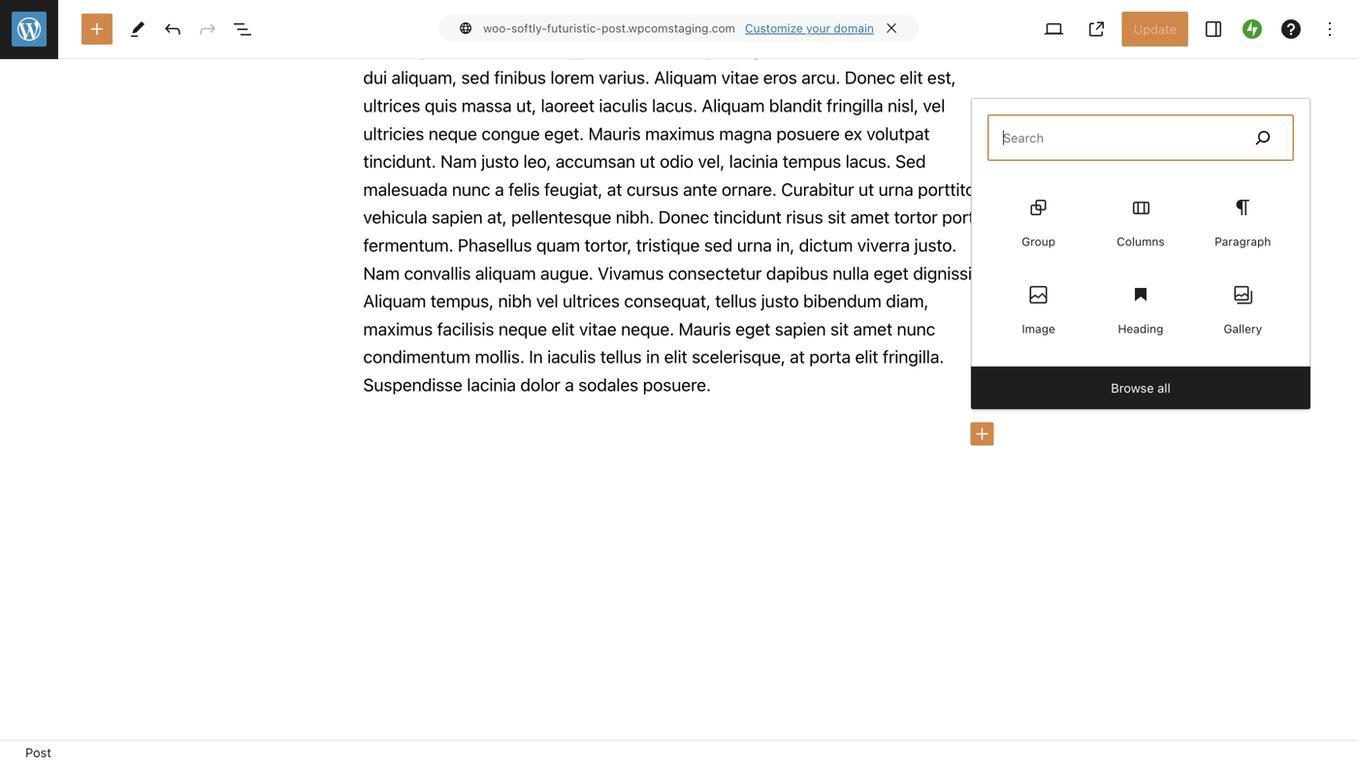 Task type: describe. For each thing, give the bounding box(es) containing it.
heading button
[[1090, 264, 1192, 351]]

blocks list box
[[988, 177, 1294, 351]]

settings image
[[1202, 17, 1226, 41]]

undo image
[[161, 17, 184, 41]]

woo-softly-futuristic-post.wpcomstaging.com customize your domain
[[483, 21, 874, 35]]

Search search field
[[988, 115, 1294, 161]]

your
[[806, 21, 831, 35]]

gallery
[[1224, 322, 1263, 336]]

paragraph
[[1215, 235, 1272, 248]]

options image
[[1319, 17, 1342, 41]]

toggle block inserter image
[[85, 17, 109, 41]]

gallery button
[[1192, 264, 1294, 351]]

paragraph button
[[1192, 177, 1294, 264]]

editor content region
[[0, 59, 1358, 740]]

columns
[[1117, 235, 1165, 248]]



Task type: locate. For each thing, give the bounding box(es) containing it.
view post image
[[1086, 17, 1109, 41]]

help image
[[1280, 17, 1303, 41]]

browse all button
[[971, 367, 1311, 409]]

image
[[1022, 322, 1056, 336]]

columns button
[[1090, 177, 1192, 264]]

post.wpcomstaging.com
[[602, 21, 736, 35]]

post
[[25, 746, 51, 760]]

customize
[[745, 21, 803, 35]]

customize your domain button
[[745, 21, 874, 35]]

browse all
[[1111, 381, 1171, 395]]

domain
[[834, 21, 874, 35]]

softly-
[[511, 21, 547, 35]]

preview image
[[1043, 17, 1066, 41]]

heading
[[1118, 322, 1164, 336]]

image button
[[988, 264, 1090, 351]]

group
[[1022, 235, 1056, 248]]

group button
[[988, 177, 1090, 264]]

update
[[1134, 22, 1177, 36]]

woo-
[[483, 21, 511, 35]]

document overview image
[[231, 17, 254, 41]]

all
[[1158, 381, 1171, 395]]

browse
[[1111, 381, 1154, 395]]

redo image
[[196, 17, 219, 41]]

futuristic-
[[547, 21, 602, 35]]

jetpack image
[[1243, 19, 1262, 39]]

tools image
[[126, 17, 149, 41]]

update button
[[1122, 12, 1189, 47]]



Task type: vqa. For each thing, say whether or not it's contained in the screenshot.
the Published
no



